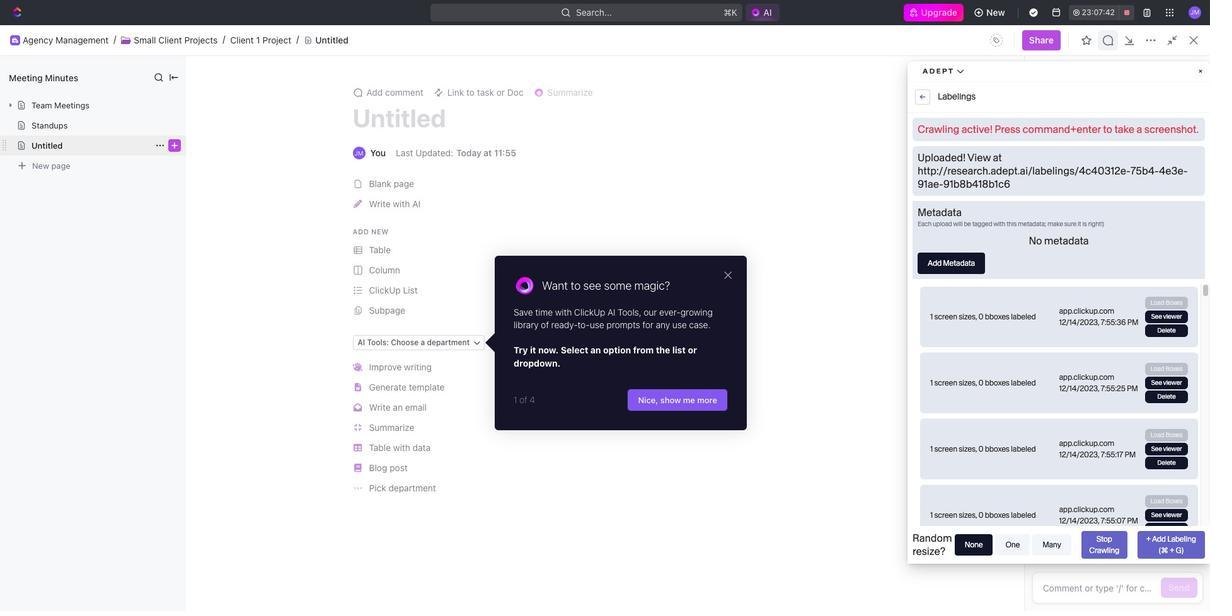 Task type: describe. For each thing, give the bounding box(es) containing it.
project for client 1 project
[[263, 34, 291, 45]]

page for blank page
[[394, 178, 414, 189]]

mins for mins
[[991, 380, 1010, 391]]

link
[[447, 87, 464, 98]]

• for january 7, 2021
[[971, 126, 975, 136]]

you
[[370, 147, 386, 158]]

see
[[583, 279, 601, 292]]

list
[[672, 345, 686, 356]]

me
[[683, 395, 695, 405]]

row containing -
[[204, 260, 1195, 285]]

add new
[[353, 228, 389, 236]]

add for add new
[[353, 228, 369, 236]]

nov 17 for -
[[878, 539, 905, 550]]

large
[[618, 312, 641, 323]]

meeting
[[9, 72, 43, 83]]

dec 12
[[878, 403, 906, 414]]

1:1
[[905, 166, 915, 176]]

data
[[413, 442, 431, 453]]

2 scope of work from the top
[[618, 426, 678, 436]]

meeting minutes
[[9, 72, 78, 83]]

projects inside "link"
[[184, 34, 218, 45]]

mins for 17
[[990, 448, 1010, 459]]

this
[[1132, 168, 1146, 178]]

date updated button
[[870, 241, 934, 261]]

11 row from the top
[[204, 464, 1195, 489]]

now.
[[538, 345, 559, 356]]

of up template
[[646, 426, 655, 436]]

list
[[403, 285, 418, 296]]

summarize inside summarize button
[[369, 422, 414, 433]]

project for large client project
[[670, 312, 699, 323]]

meetings
[[54, 100, 90, 110]]

ai inside save time with clickup ai tools, our ever-growing library of ready-to-use prompts for any use case.
[[608, 307, 615, 317]]

doc inside button
[[1181, 54, 1198, 64]]

an inside try it now. select an option from the list or dropdown.
[[590, 345, 601, 356]]

2 button for dec 5
[[219, 419, 591, 444]]

ai up workspace on the left of page
[[412, 199, 420, 209]]

subpage
[[369, 305, 405, 316]]

2 for dec 5
[[367, 426, 372, 436]]

generate template
[[369, 382, 445, 393]]

just for 5
[[979, 494, 996, 505]]

new doc button
[[1153, 49, 1205, 69]]

of left show
[[646, 403, 655, 414]]

17 for just now
[[896, 517, 905, 527]]

0 horizontal spatial 1
[[256, 34, 260, 45]]

0 horizontal spatial agency management
[[23, 34, 109, 45]]

on
[[1121, 168, 1130, 178]]

row containing agency management
[[204, 328, 1195, 353]]

sidebar navigation
[[0, 44, 188, 611]]

nov for 12 mins ago
[[878, 448, 894, 459]]

yesterday
[[979, 335, 1019, 346]]

workspace
[[373, 222, 419, 233]]

table with data button
[[349, 438, 810, 458]]

1 nov 21 from the left
[[878, 267, 906, 278]]

0 vertical spatial 12
[[896, 403, 906, 414]]

docs inside sidebar navigation
[[30, 127, 51, 138]]

inbox link
[[5, 101, 183, 122]]

workspace button
[[369, 216, 422, 241]]

in for january 1, 2021
[[977, 146, 984, 156]]

1:1 roles & expectations • in doc
[[905, 166, 1038, 176]]

last
[[396, 147, 413, 158]]

- for dec 12
[[732, 403, 736, 414]]

clickup list button
[[349, 280, 810, 301]]

show
[[660, 395, 681, 405]]

1 vertical spatial jm
[[354, 149, 363, 157]]

× dialog
[[495, 256, 747, 430]]

team meetings
[[32, 100, 90, 110]]

2 button for dec 12
[[219, 396, 591, 421]]

guide
[[672, 448, 696, 459]]

1 use from the left
[[590, 319, 604, 330]]

1 horizontal spatial client
[[230, 34, 254, 45]]

large client project
[[618, 312, 699, 323]]

column button
[[349, 260, 810, 280]]

1 scope from the top
[[618, 403, 644, 414]]

1,
[[939, 146, 946, 156]]

private
[[332, 222, 361, 233]]

7,
[[939, 125, 946, 136]]

compress image
[[354, 424, 361, 432]]

january for january 1, 2021
[[905, 146, 937, 156]]

dropdown menu image
[[986, 30, 1007, 50]]

growing
[[681, 307, 713, 317]]

management for bottommost agency management link
[[328, 125, 382, 136]]

select
[[561, 345, 588, 356]]

table with data
[[369, 442, 431, 453]]

table for table with data
[[369, 442, 391, 453]]

12 mins ago
[[979, 448, 1027, 459]]

12 row from the top
[[204, 487, 1195, 512]]

generate
[[369, 382, 406, 393]]

department inside button
[[389, 483, 436, 493]]

prompts
[[607, 319, 640, 330]]

task
[[477, 87, 494, 98]]

of inside save time with clickup ai tools, our ever-growing library of ready-to-use prompts for any use case.
[[541, 319, 549, 330]]

row containing everything
[[204, 283, 1195, 308]]

17 for 12 mins ago
[[896, 448, 905, 459]]

ago for nov 17
[[1012, 448, 1027, 459]]

tab list containing private
[[219, 216, 520, 241]]

row containing location
[[204, 241, 1195, 262]]

roles
[[918, 166, 940, 176]]

standups
[[32, 120, 68, 130]]

the
[[656, 345, 670, 356]]

ai tools: choose a department button
[[353, 335, 485, 350]]

nov for just now
[[878, 517, 894, 527]]

nov for nov 21
[[878, 267, 894, 278]]

table image
[[353, 444, 362, 452]]

ai tools: choose a department button
[[353, 335, 485, 350]]

- for dec 5
[[732, 426, 736, 436]]

save
[[514, 307, 533, 317]]

dashboards link
[[5, 144, 183, 165]]

add comment
[[367, 87, 423, 98]]

just now for nov 17
[[979, 517, 1015, 527]]

summarize button
[[529, 84, 598, 101]]

nov for -
[[878, 539, 894, 550]]

it
[[530, 345, 536, 356]]

clickup inside save time with clickup ai tools, our ever-growing library of ready-to-use prompts for any use case.
[[574, 307, 605, 317]]

date for date updated
[[878, 246, 895, 256]]

doc inside dropdown button
[[507, 87, 524, 98]]

clickup list
[[369, 285, 418, 296]]

pick department button
[[349, 478, 810, 499]]

with inside save time with clickup ai tools, our ever-growing library of ready-to-use prompts for any use case.
[[555, 307, 572, 317]]

client for large
[[644, 312, 667, 323]]

docs inside button
[[1119, 54, 1140, 64]]

page!
[[1149, 168, 1170, 178]]

created by me
[[887, 105, 956, 117]]

in for january 7, 2021
[[977, 125, 984, 136]]

management for agency management link to the left
[[55, 34, 109, 45]]

column header inside table
[[204, 241, 217, 262]]

agency for bottommost agency management link
[[296, 125, 326, 136]]

to for see
[[571, 279, 581, 292]]

tags
[[732, 246, 749, 256]]

2 horizontal spatial agency management
[[618, 335, 704, 346]]

new
[[371, 228, 389, 236]]

1 vertical spatial untitled
[[353, 103, 446, 132]]

choose
[[391, 338, 419, 347]]

small
[[134, 34, 156, 45]]

2 14 from the left
[[979, 380, 988, 391]]

inbox
[[30, 106, 52, 117]]

date for date viewed
[[979, 246, 996, 256]]

updated
[[897, 246, 926, 256]]

• inside 1:1 roles & expectations • in doc
[[1006, 166, 1010, 176]]

13 mins ago cell
[[971, 397, 1072, 420]]

×
[[723, 265, 733, 283]]

of left 4
[[519, 395, 527, 405]]

14 row from the top
[[204, 533, 1195, 556]]

improve
[[369, 362, 402, 372]]

home link
[[5, 80, 183, 100]]

save time with clickup ai tools, our ever-growing library of ready-to-use prompts for any use case.
[[514, 307, 715, 330]]

agency inside row
[[618, 335, 649, 346]]

want to see some magic?
[[542, 279, 670, 292]]

1 horizontal spatial docs
[[211, 54, 232, 64]]

send
[[1169, 582, 1190, 593]]

nice, show me more
[[638, 395, 717, 405]]

try it now. select an option from the list or dropdown.
[[514, 345, 699, 369]]

ai inside dropdown button
[[358, 338, 365, 347]]

file word image
[[355, 383, 361, 392]]

1 21 from the left
[[896, 267, 906, 278]]

write for write an email
[[369, 402, 391, 413]]

8 row from the top
[[204, 396, 1195, 421]]

agency management, , element
[[606, 336, 616, 346]]

post
[[390, 463, 408, 473]]

2 use from the left
[[672, 319, 687, 330]]



Task type: locate. For each thing, give the bounding box(es) containing it.
new doc
[[1160, 54, 1198, 64]]

january 7, 2021 • in doc
[[905, 125, 1003, 136]]

ai
[[763, 7, 772, 18], [412, 199, 420, 209], [608, 307, 615, 317], [358, 338, 365, 347]]

scope of work down postsale
[[618, 403, 678, 414]]

0 vertical spatial scope
[[618, 403, 644, 414]]

2 work from the top
[[657, 426, 678, 436]]

1 vertical spatial agency
[[296, 125, 326, 136]]

1 2021 from the top
[[948, 125, 968, 136]]

1 horizontal spatial projects
[[618, 358, 652, 368]]

magic?
[[634, 279, 670, 292]]

at
[[484, 147, 492, 158]]

2 table from the top
[[369, 442, 391, 453]]

to inside dropdown button
[[466, 87, 475, 98]]

new for new doc
[[1160, 54, 1179, 64]]

any
[[656, 319, 670, 330]]

book image
[[354, 464, 361, 472]]

new down the dashboards in the left top of the page
[[32, 160, 49, 170]]

2 vertical spatial new
[[32, 160, 49, 170]]

client inside "link"
[[158, 34, 182, 45]]

nov 17 for just now
[[878, 517, 905, 527]]

0 vertical spatial in
[[977, 125, 984, 136]]

2 vertical spatial management
[[651, 335, 704, 346]]

2 row from the top
[[204, 260, 1195, 285]]

• up 1:1 roles & expectations • in doc
[[970, 146, 974, 156]]

management inside table
[[651, 335, 704, 346]]

1 2 button from the top
[[219, 396, 591, 421]]

agency management link up minutes
[[23, 34, 109, 46]]

0 vertical spatial agency management
[[23, 34, 109, 45]]

add for add comment
[[367, 87, 383, 98]]

0 vertical spatial 2
[[366, 403, 371, 414]]

1 vertical spatial agency management link
[[214, 121, 522, 141]]

see
[[1155, 106, 1169, 115]]

2 now from the top
[[998, 517, 1015, 527]]

1 just from the top
[[979, 494, 996, 505]]

nov 21 down 'date updated' button
[[878, 267, 906, 278]]

department down 'post'
[[389, 483, 436, 493]]

to inside × dialog
[[571, 279, 581, 292]]

an left agency management, , element at right bottom
[[590, 345, 601, 356]]

search
[[1087, 54, 1116, 64]]

0 vertical spatial an
[[590, 345, 601, 356]]

or inside dropdown button
[[497, 87, 505, 98]]

0 horizontal spatial client
[[158, 34, 182, 45]]

agency management link
[[23, 34, 109, 46], [214, 121, 522, 141]]

write for write with ai
[[369, 199, 391, 209]]

to-
[[578, 319, 590, 330]]

1 inside × dialog
[[514, 395, 517, 405]]

0 horizontal spatial or
[[497, 87, 505, 98]]

1 vertical spatial management
[[328, 125, 382, 136]]

table for table
[[369, 245, 391, 255]]

date left the updated
[[878, 246, 895, 256]]

0 horizontal spatial project
[[263, 34, 291, 45]]

page down the dashboards in the left top of the page
[[51, 160, 70, 170]]

new
[[987, 7, 1005, 18], [1160, 54, 1179, 64], [32, 160, 49, 170]]

by
[[928, 105, 939, 117]]

mins up 11 mins ago
[[990, 448, 1010, 459]]

ai button
[[746, 4, 779, 21]]

mins up dec 12 on the bottom right of the page
[[890, 380, 909, 391]]

2 right envelope open image
[[366, 403, 371, 414]]

table up the 'blog'
[[369, 442, 391, 453]]

docs link
[[5, 123, 183, 143]]

1 vertical spatial work
[[657, 426, 678, 436]]

row
[[204, 241, 1195, 262], [204, 260, 1195, 285], [204, 283, 1195, 308], [204, 305, 1195, 331], [204, 328, 1195, 353], [204, 351, 1195, 376], [204, 374, 1195, 397], [204, 396, 1195, 421], [204, 419, 1195, 444], [204, 442, 1195, 467], [204, 464, 1195, 489], [204, 487, 1195, 512], [204, 511, 1195, 533], [204, 533, 1195, 556]]

1 write from the top
[[369, 199, 391, 209]]

to
[[466, 87, 475, 98], [571, 279, 581, 292]]

work down "postsale engagements"
[[657, 403, 678, 414]]

new button
[[969, 3, 1013, 23]]

1 horizontal spatial nov 21
[[979, 267, 1007, 278]]

ai left 'tools:'
[[358, 338, 365, 347]]

or right task
[[497, 87, 505, 98]]

management up you
[[328, 125, 382, 136]]

ago inside cell
[[1012, 403, 1027, 414]]

tree item inside sidebar navigation
[[5, 281, 183, 301]]

23:07:42 button
[[1069, 5, 1135, 20]]

14
[[878, 380, 888, 391], [979, 380, 988, 391]]

2 january from the top
[[905, 146, 937, 156]]

management up minutes
[[55, 34, 109, 45]]

or inside try it now. select an option from the list or dropdown.
[[688, 345, 697, 356]]

department inside button
[[427, 338, 470, 347]]

0 horizontal spatial management
[[55, 34, 109, 45]]

management down any
[[651, 335, 704, 346]]

13
[[979, 403, 988, 414]]

department right a
[[427, 338, 470, 347]]

use down ever-
[[672, 319, 687, 330]]

summarize inside summarize dropdown button
[[548, 87, 593, 98]]

our
[[644, 307, 657, 317]]

0 vertical spatial work
[[657, 403, 678, 414]]

client
[[158, 34, 182, 45], [230, 34, 254, 45], [644, 312, 667, 323]]

2 2021 from the top
[[948, 146, 968, 156]]

3 row from the top
[[204, 283, 1195, 308]]

an inside button
[[393, 402, 403, 413]]

agency management down any
[[618, 335, 704, 346]]

new inside button
[[1160, 54, 1179, 64]]

0 horizontal spatial 14 mins ago
[[878, 380, 927, 391]]

row containing large client project
[[204, 305, 1195, 331]]

21 down 'date updated' button
[[896, 267, 906, 278]]

summarize
[[548, 87, 593, 98], [369, 422, 414, 433]]

7 row from the top
[[204, 374, 1195, 397]]

expectations
[[951, 166, 1003, 176]]

2 nov 21 from the left
[[979, 267, 1007, 278]]

4 nov 17 from the top
[[878, 539, 905, 550]]

client 1 project link
[[230, 34, 291, 46]]

docs right search
[[1119, 54, 1140, 64]]

now down 11 mins ago
[[998, 494, 1015, 505]]

• up the january 1, 2021 • in doc
[[971, 126, 975, 136]]

0 horizontal spatial untitled
[[32, 141, 63, 151]]

ago
[[912, 380, 927, 391], [1012, 380, 1028, 391], [1012, 403, 1027, 414], [1012, 448, 1027, 459], [1011, 471, 1026, 482]]

table
[[204, 241, 1195, 556]]

1 vertical spatial department
[[389, 483, 436, 493]]

2 vertical spatial in
[[1012, 166, 1019, 176]]

2 date from the left
[[979, 246, 996, 256]]

new for new
[[987, 7, 1005, 18]]

2 write from the top
[[369, 402, 391, 413]]

0 vertical spatial write
[[369, 199, 391, 209]]

0 vertical spatial january
[[905, 125, 937, 136]]

client inside table
[[644, 312, 667, 323]]

• right the "expectations"
[[1006, 166, 1010, 176]]

with left data
[[393, 442, 410, 453]]

projects inside table
[[618, 358, 652, 368]]

january down created by me
[[905, 125, 937, 136]]

0 horizontal spatial agency management link
[[23, 34, 109, 46]]

search docs button
[[1070, 49, 1148, 69]]

5 row from the top
[[204, 328, 1195, 353]]

just now for dec 5
[[979, 494, 1015, 505]]

1 vertical spatial 2021
[[948, 146, 968, 156]]

1 horizontal spatial to
[[571, 279, 581, 292]]

Search by name... text field
[[995, 216, 1154, 235]]

write down blank
[[369, 199, 391, 209]]

scope down postsale
[[618, 403, 644, 414]]

or right list
[[688, 345, 697, 356]]

docs down client 1 project link
[[211, 54, 232, 64]]

just down the "11"
[[979, 494, 996, 505]]

0 vertical spatial to
[[466, 87, 475, 98]]

ai right ⌘k
[[763, 7, 772, 18]]

1 vertical spatial in
[[977, 146, 984, 156]]

1 horizontal spatial management
[[328, 125, 382, 136]]

link to task or doc
[[447, 87, 524, 98]]

page for new page
[[51, 160, 70, 170]]

mins right the "11"
[[989, 471, 1008, 482]]

ai up prompts
[[608, 307, 615, 317]]

table inside button
[[369, 442, 391, 453]]

2 21 from the left
[[997, 267, 1007, 278]]

2 nov 17 from the top
[[878, 448, 905, 459]]

0 vertical spatial project
[[263, 34, 291, 45]]

4 17 from the top
[[896, 539, 905, 550]]

0 horizontal spatial use
[[590, 319, 604, 330]]

just now cell
[[971, 488, 1072, 511]]

1 horizontal spatial agency management
[[296, 125, 382, 136]]

1 vertical spatial scope of work
[[618, 426, 678, 436]]

mins for 12
[[991, 403, 1010, 414]]

agency management
[[23, 34, 109, 45], [296, 125, 382, 136], [618, 335, 704, 346]]

0 horizontal spatial agency
[[23, 34, 53, 45]]

write inside button
[[369, 402, 391, 413]]

column
[[369, 265, 400, 275]]

for
[[642, 319, 654, 330]]

12
[[896, 403, 906, 414], [979, 448, 988, 459]]

1 table from the top
[[369, 245, 391, 255]]

0 vertical spatial projects
[[184, 34, 218, 45]]

1 vertical spatial agency management
[[296, 125, 382, 136]]

0 horizontal spatial an
[[393, 402, 403, 413]]

1 vertical spatial project
[[670, 312, 699, 323]]

just for 17
[[979, 517, 996, 527]]

2 scope from the top
[[618, 426, 644, 436]]

new up 'see all'
[[1160, 54, 1179, 64]]

1 vertical spatial to
[[571, 279, 581, 292]]

2021 for january 7, 2021
[[948, 125, 968, 136]]

tools,
[[618, 307, 641, 317]]

client for small
[[158, 34, 182, 45]]

23:07:42
[[1082, 8, 1115, 17]]

1 horizontal spatial agency
[[296, 125, 326, 136]]

1 nov 17 from the top
[[878, 358, 905, 368]]

jm left you
[[354, 149, 363, 157]]

date updated
[[878, 246, 926, 256]]

• for january 1, 2021
[[970, 146, 974, 156]]

doc
[[1181, 54, 1198, 64], [507, 87, 524, 98], [987, 125, 1003, 136], [986, 146, 1003, 156], [1022, 166, 1038, 176]]

want
[[542, 279, 568, 292]]

in right the "expectations"
[[1012, 166, 1019, 176]]

0 vertical spatial add
[[367, 87, 383, 98]]

now for 17
[[998, 517, 1015, 527]]

14 mins ago up "13 mins ago" at the right of page
[[979, 380, 1028, 391]]

0 horizontal spatial 12
[[896, 403, 906, 414]]

write down generate
[[369, 402, 391, 413]]

more
[[697, 395, 717, 405]]

1 vertical spatial page
[[394, 178, 414, 189]]

table containing -
[[204, 241, 1195, 556]]

ago for 14 mins ago
[[1012, 380, 1028, 391]]

9 row from the top
[[204, 419, 1195, 444]]

email
[[405, 402, 427, 413]]

column header
[[204, 241, 217, 262]]

1 horizontal spatial summarize
[[548, 87, 593, 98]]

clickup up to-
[[574, 307, 605, 317]]

ai inside button
[[763, 7, 772, 18]]

2 vertical spatial with
[[393, 442, 410, 453]]

scope up ✨
[[618, 426, 644, 436]]

1 january from the top
[[905, 125, 937, 136]]

2021 for january 1, 2021
[[948, 146, 968, 156]]

1 17 from the top
[[896, 358, 905, 368]]

0 vertical spatial department
[[427, 338, 470, 347]]

dropdown.
[[514, 358, 561, 369]]

2 vertical spatial untitled
[[32, 141, 63, 151]]

ago for dec 5
[[1011, 471, 1026, 482]]

new inside button
[[987, 7, 1005, 18]]

2 horizontal spatial docs
[[1119, 54, 1140, 64]]

4
[[530, 395, 535, 405]]

just now inside cell
[[979, 494, 1015, 505]]

write
[[369, 199, 391, 209], [369, 402, 391, 413]]

1 vertical spatial •
[[970, 146, 974, 156]]

now for 5
[[998, 494, 1015, 505]]

3 17 from the top
[[896, 517, 905, 527]]

nov 17 for 12 mins ago
[[878, 448, 905, 459]]

• inside january 7, 2021 • in doc
[[971, 126, 975, 136]]

- for 14 mins ago
[[732, 380, 736, 391]]

pencil image
[[353, 200, 362, 208]]

jm inside dropdown button
[[1190, 8, 1200, 16]]

new for new page
[[32, 160, 49, 170]]

project inside client 1 project link
[[263, 34, 291, 45]]

add left the comment at the left of page
[[367, 87, 383, 98]]

business time image
[[12, 38, 18, 43]]

0 horizontal spatial 21
[[896, 267, 906, 278]]

write inside button
[[369, 199, 391, 209]]

with down blank page at left top
[[393, 199, 410, 209]]

in up the "expectations"
[[977, 146, 984, 156]]

1 14 mins ago from the left
[[878, 380, 927, 391]]

2 button down write an email
[[219, 419, 591, 444]]

1 vertical spatial new
[[1160, 54, 1179, 64]]

page inside button
[[394, 178, 414, 189]]

- for nov 21
[[732, 267, 736, 278]]

1 horizontal spatial clickup
[[574, 307, 605, 317]]

1 date from the left
[[878, 246, 895, 256]]

1 row from the top
[[204, 241, 1195, 262]]

jm button
[[1185, 3, 1205, 23]]

21 down date viewed on the right of page
[[997, 267, 1007, 278]]

2 horizontal spatial management
[[651, 335, 704, 346]]

1 14 from the left
[[878, 380, 888, 391]]

row containing postsale engagements
[[204, 374, 1195, 397]]

with for ai
[[393, 199, 410, 209]]

13 row from the top
[[204, 511, 1195, 533]]

1 vertical spatial just now
[[979, 517, 1015, 527]]

clickup down column
[[369, 285, 401, 296]]

10 row from the top
[[204, 442, 1195, 467]]

1 vertical spatial scope
[[618, 426, 644, 436]]

tab list
[[219, 216, 520, 241]]

jm up new doc
[[1190, 8, 1200, 16]]

1 vertical spatial 12
[[979, 448, 988, 459]]

table down "new"
[[369, 245, 391, 255]]

0 vertical spatial 1
[[256, 34, 260, 45]]

viewed
[[998, 246, 1023, 256]]

page up write with ai
[[394, 178, 414, 189]]

mins inside cell
[[991, 403, 1010, 414]]

6 row from the top
[[204, 351, 1195, 376]]

0 horizontal spatial new
[[32, 160, 49, 170]]

table
[[369, 245, 391, 255], [369, 442, 391, 453]]

in up the january 1, 2021 • in doc
[[977, 125, 984, 136]]

new page
[[32, 160, 70, 170]]

1 scope of work from the top
[[618, 403, 678, 414]]

0 vertical spatial 2021
[[948, 125, 968, 136]]

now inside just now cell
[[998, 494, 1015, 505]]

dec
[[878, 290, 894, 300], [979, 290, 995, 300], [878, 312, 894, 323], [979, 312, 995, 323], [878, 335, 894, 346], [878, 403, 894, 414], [878, 426, 894, 436], [878, 471, 894, 482], [878, 494, 894, 505]]

0 horizontal spatial jm
[[354, 149, 363, 157]]

1 horizontal spatial agency management link
[[214, 121, 522, 141]]

0 vertical spatial now
[[998, 494, 1015, 505]]

2021 right 1,
[[948, 146, 968, 156]]

2 for dec 12
[[366, 403, 371, 414]]

small client projects
[[134, 34, 218, 45]]

1
[[256, 34, 260, 45], [514, 395, 517, 405]]

generate template button
[[349, 378, 810, 398]]

2 horizontal spatial agency
[[618, 335, 649, 346]]

2 17 from the top
[[896, 448, 905, 459]]

send button
[[1161, 578, 1198, 598]]

4 row from the top
[[204, 305, 1195, 331]]

2021 right 7,
[[948, 125, 968, 136]]

just now down 11 mins ago
[[979, 494, 1015, 505]]

ever-
[[659, 307, 681, 317]]

2 14 mins ago from the left
[[979, 380, 1028, 391]]

scope of work up template
[[618, 426, 678, 436]]

january up roles
[[905, 146, 937, 156]]

1 of 4
[[514, 395, 535, 405]]

date left viewed
[[979, 246, 996, 256]]

clickup
[[369, 285, 401, 296], [574, 307, 605, 317]]

1 horizontal spatial untitled
[[315, 34, 349, 45]]

add left "new"
[[353, 228, 369, 236]]

library
[[514, 319, 539, 330]]

with up ready-
[[555, 307, 572, 317]]

2 2 button from the top
[[219, 419, 591, 444]]

projects right small at top
[[184, 34, 218, 45]]

1 vertical spatial table
[[369, 442, 391, 453]]

11
[[979, 471, 987, 482]]

11 mins ago
[[979, 471, 1026, 482]]

me
[[942, 105, 956, 117]]

1 horizontal spatial project
[[670, 312, 699, 323]]

0 horizontal spatial date
[[878, 246, 895, 256]]

1 now from the top
[[998, 494, 1015, 505]]

• inside the january 1, 2021 • in doc
[[970, 146, 974, 156]]

17 for -
[[896, 539, 905, 550]]

1 horizontal spatial 14 mins ago
[[979, 380, 1028, 391]]

envelope open image
[[353, 404, 362, 412]]

0 vertical spatial agency
[[23, 34, 53, 45]]

1 vertical spatial add
[[353, 228, 369, 236]]

2 just from the top
[[979, 517, 996, 527]]

to left see
[[571, 279, 581, 292]]

2 horizontal spatial untitled
[[353, 103, 446, 132]]

now down just now cell
[[998, 517, 1015, 527]]

new up dropdown menu image
[[987, 7, 1005, 18]]

in
[[977, 125, 984, 136], [977, 146, 984, 156], [1012, 166, 1019, 176]]

3 nov 17 from the top
[[878, 517, 905, 527]]

14 mins ago up dec 12 on the bottom right of the page
[[878, 380, 927, 391]]

minutes
[[45, 72, 78, 83]]

1 just now from the top
[[979, 494, 1015, 505]]

mins right the "13"
[[991, 403, 1010, 414]]

1 vertical spatial just
[[979, 517, 996, 527]]

14 up the "13"
[[979, 380, 988, 391]]

2 just now from the top
[[979, 517, 1015, 527]]

1 vertical spatial clickup
[[574, 307, 605, 317]]

january 1, 2021 • in doc
[[905, 146, 1003, 156]]

today
[[456, 147, 481, 158]]

template
[[632, 448, 669, 459]]

cell
[[204, 261, 217, 284], [204, 284, 217, 306], [204, 306, 217, 329], [204, 329, 217, 352], [204, 352, 217, 374], [971, 352, 1072, 374], [1072, 352, 1173, 374], [204, 374, 217, 397], [204, 397, 217, 420], [204, 420, 217, 442], [971, 420, 1072, 442], [204, 442, 217, 465], [204, 465, 217, 488], [598, 465, 724, 488], [724, 465, 870, 488], [204, 488, 217, 511], [598, 488, 724, 511], [724, 488, 870, 511], [204, 511, 217, 533], [217, 511, 598, 533], [598, 511, 724, 533], [724, 511, 870, 533], [204, 533, 217, 556], [217, 533, 598, 556], [598, 533, 724, 556], [724, 533, 870, 556]]

blank page
[[369, 178, 414, 189]]

agency management up minutes
[[23, 34, 109, 45]]

an left "email" at the left bottom of page
[[393, 402, 403, 413]]

1 horizontal spatial use
[[672, 319, 687, 330]]

just inside cell
[[979, 494, 996, 505]]

agency for agency management link to the left
[[23, 34, 53, 45]]

1 vertical spatial 1
[[514, 395, 517, 405]]

1 vertical spatial 2
[[367, 426, 372, 436]]

just down just now cell
[[979, 517, 996, 527]]

0 vertical spatial management
[[55, 34, 109, 45]]

hand sparkles image
[[352, 363, 363, 372]]

agency management link up you
[[214, 121, 522, 141]]

docs down inbox in the top left of the page
[[30, 127, 51, 138]]

2 button
[[219, 396, 591, 421], [219, 419, 591, 444]]

1 vertical spatial or
[[688, 345, 697, 356]]

mins up "13 mins ago" at the right of page
[[991, 380, 1010, 391]]

2 button down generate template
[[219, 396, 591, 421]]

1 work from the top
[[657, 403, 678, 414]]

dashboards
[[30, 149, 79, 159]]

date
[[878, 246, 895, 256], [979, 246, 996, 256]]

1 vertical spatial with
[[555, 307, 572, 317]]

just now down just now cell
[[979, 517, 1015, 527]]

table inside 'button'
[[369, 245, 391, 255]]

0 vertical spatial jm
[[1190, 8, 1200, 16]]

2 right compress image
[[367, 426, 372, 436]]

1 horizontal spatial 1
[[514, 395, 517, 405]]

postsale
[[618, 380, 654, 391]]

of down time
[[541, 319, 549, 330]]

to right link
[[466, 87, 475, 98]]

mins for 5
[[989, 471, 1008, 482]]

scope
[[618, 403, 644, 414], [618, 426, 644, 436]]

0 vertical spatial clickup
[[369, 285, 401, 296]]

0 vertical spatial agency management link
[[23, 34, 109, 46]]

to for task
[[466, 87, 475, 98]]

link to task or doc button
[[428, 84, 529, 101]]

january for january 7, 2021
[[905, 125, 937, 136]]

ago for dec 12
[[1012, 403, 1027, 414]]

or
[[497, 87, 505, 98], [688, 345, 697, 356]]

use left prompts
[[590, 319, 604, 330]]

row containing ✨ template guide
[[204, 442, 1195, 467]]

scope of work
[[618, 403, 678, 414], [618, 426, 678, 436]]

project
[[263, 34, 291, 45], [670, 312, 699, 323]]

✨ template guide
[[618, 448, 696, 459]]

private button
[[329, 216, 364, 241]]

blank
[[369, 178, 391, 189]]

1 horizontal spatial 12
[[979, 448, 988, 459]]

home
[[30, 84, 54, 95]]

option
[[603, 345, 631, 356]]

2 vertical spatial •
[[1006, 166, 1010, 176]]

tree item
[[5, 281, 183, 301]]

row containing projects
[[204, 351, 1195, 376]]

2 vertical spatial agency management
[[618, 335, 704, 346]]

0 vertical spatial new
[[987, 7, 1005, 18]]

1 horizontal spatial 14
[[979, 380, 988, 391]]

× button
[[723, 265, 733, 283]]

nov 21 down date viewed on the right of page
[[979, 267, 1007, 278]]

14 up dec 12 on the bottom right of the page
[[878, 380, 888, 391]]

0 vertical spatial just
[[979, 494, 996, 505]]

agency management up you
[[296, 125, 382, 136]]

0 vertical spatial or
[[497, 87, 505, 98]]

clickup inside button
[[369, 285, 401, 296]]

sharing
[[1080, 246, 1107, 256]]

mins
[[890, 380, 909, 391], [991, 380, 1010, 391], [991, 403, 1010, 414], [990, 448, 1010, 459], [989, 471, 1008, 482]]

1 vertical spatial projects
[[618, 358, 652, 368]]

1 horizontal spatial 21
[[997, 267, 1007, 278]]

- for nov 17
[[732, 448, 736, 459]]

projects down from
[[618, 358, 652, 368]]

0 vertical spatial just now
[[979, 494, 1015, 505]]

work up ✨ template guide
[[657, 426, 678, 436]]

with for data
[[393, 442, 410, 453]]



Task type: vqa. For each thing, say whether or not it's contained in the screenshot.
Tools,
yes



